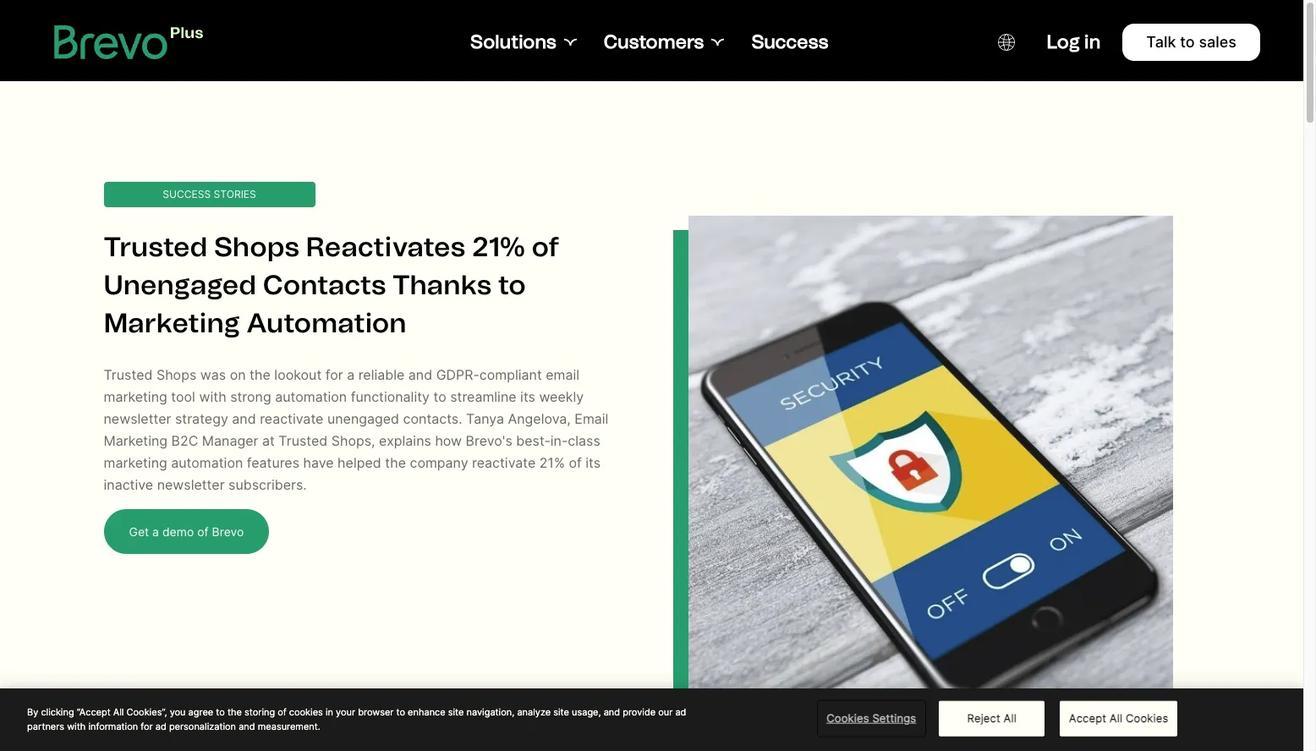 Task type: describe. For each thing, give the bounding box(es) containing it.
brevo's
[[466, 432, 513, 449]]

1 vertical spatial the
[[385, 454, 406, 471]]

trusted shops reactivates 21% of unengaged contacts thanks to marketing automation
[[104, 231, 560, 339]]

inactive
[[104, 476, 153, 493]]

to inside trusted shops reactivates 21% of unengaged contacts thanks to marketing automation
[[498, 269, 526, 301]]

cookies inside button
[[827, 711, 869, 725]]

log in
[[1047, 30, 1101, 53]]

stories
[[214, 188, 256, 201]]

compliant
[[480, 366, 542, 383]]

cookies settings button
[[819, 702, 925, 736]]

by clicking "accept all cookies", you agree to the storing of cookies in your browser to enhance site navigation, analyze site usage, and provide our ad partners with information for ad personalization and measurement.
[[27, 706, 687, 732]]

to right browser
[[396, 706, 405, 718]]

0 vertical spatial in
[[1084, 30, 1101, 53]]

2 marketing from the top
[[104, 454, 167, 471]]

unengaged
[[327, 410, 399, 427]]

1 horizontal spatial its
[[586, 454, 601, 471]]

sales
[[1199, 33, 1237, 51]]

success
[[163, 188, 211, 201]]

1 vertical spatial newsletter
[[157, 476, 225, 493]]

cookies inside button
[[1126, 711, 1169, 725]]

navigation,
[[467, 706, 515, 718]]

enhance
[[408, 706, 446, 718]]

with inside by clicking "accept all cookies", you agree to the storing of cookies in your browser to enhance site navigation, analyze site usage, and provide our ad partners with information for ad personalization and measurement.
[[67, 720, 86, 732]]

our
[[658, 706, 673, 718]]

thanks
[[393, 269, 492, 301]]

unengaged
[[104, 269, 256, 301]]

0 vertical spatial reactivate
[[260, 410, 324, 427]]

cookies settings
[[827, 711, 916, 725]]

brevo
[[212, 525, 244, 539]]

best-
[[516, 432, 551, 449]]

talk to sales button
[[1121, 22, 1262, 63]]

helped
[[338, 454, 381, 471]]

information
[[88, 720, 138, 732]]

1 vertical spatial a
[[152, 525, 159, 539]]

"accept
[[77, 706, 111, 718]]

lookout
[[274, 366, 322, 383]]

streamline
[[450, 388, 517, 405]]

storing
[[245, 706, 275, 718]]

have
[[303, 454, 334, 471]]

email
[[546, 366, 580, 383]]

manager
[[202, 432, 258, 449]]

get
[[129, 525, 149, 539]]

all for reject all
[[1004, 711, 1017, 725]]

reject
[[968, 711, 1001, 725]]

at
[[262, 432, 275, 449]]

solutions
[[470, 30, 557, 53]]

of inside by clicking "accept all cookies", you agree to the storing of cookies in your browser to enhance site navigation, analyze site usage, and provide our ad partners with information for ad personalization and measurement.
[[278, 706, 287, 718]]

browser
[[358, 706, 394, 718]]

customers link
[[604, 30, 725, 54]]

in inside by clicking "accept all cookies", you agree to the storing of cookies in your browser to enhance site navigation, analyze site usage, and provide our ad partners with information for ad personalization and measurement.
[[326, 706, 333, 718]]

subscribers.
[[229, 476, 307, 493]]

success stories
[[163, 188, 256, 201]]

cookies
[[289, 706, 323, 718]]

get a demo of brevo link
[[104, 509, 269, 554]]

strong
[[230, 388, 271, 405]]

on
[[230, 366, 246, 383]]

settings
[[873, 711, 916, 725]]

explains
[[379, 432, 431, 449]]

and up functionality
[[408, 366, 432, 383]]

accept all cookies
[[1069, 711, 1169, 725]]

weekly
[[539, 388, 584, 405]]

talk to sales
[[1147, 33, 1237, 51]]

demo
[[162, 525, 194, 539]]

your
[[336, 706, 355, 718]]

21% inside trusted shops reactivates 21% of unengaged contacts thanks to marketing automation
[[472, 231, 525, 263]]

trusted shops was on the lookout for a reliable and gdpr-compliant email marketing tool with strong automation functionality to streamline its weekly newsletter strategy and reactivate unengaged contacts. tanya angelova, email marketing b2c manager at trusted shops, explains how brevo's best-in-class marketing automation features have helped the company reactivate 21% of its inactive newsletter subscribers.
[[104, 366, 609, 493]]

with inside trusted shops was on the lookout for a reliable and gdpr-compliant email marketing tool with strong automation functionality to streamline its weekly newsletter strategy and reactivate unengaged contacts. tanya angelova, email marketing b2c manager at trusted shops, explains how brevo's best-in-class marketing automation features have helped the company reactivate 21% of its inactive newsletter subscribers.
[[199, 388, 226, 405]]

to inside trusted shops was on the lookout for a reliable and gdpr-compliant email marketing tool with strong automation functionality to streamline its weekly newsletter strategy and reactivate unengaged contacts. tanya angelova, email marketing b2c manager at trusted shops, explains how brevo's best-in-class marketing automation features have helped the company reactivate 21% of its inactive newsletter subscribers.
[[434, 388, 446, 405]]

button image
[[998, 34, 1015, 51]]

personalization
[[169, 720, 236, 732]]



Task type: locate. For each thing, give the bounding box(es) containing it.
to right the agree at left
[[216, 706, 225, 718]]

and right usage,
[[604, 706, 620, 718]]

to
[[1180, 33, 1195, 51], [498, 269, 526, 301], [434, 388, 446, 405], [216, 706, 225, 718], [396, 706, 405, 718]]

1 marketing from the top
[[104, 388, 167, 405]]

measurement.
[[258, 720, 320, 732]]

1 vertical spatial trusted
[[104, 366, 153, 383]]

0 vertical spatial its
[[520, 388, 536, 405]]

a inside trusted shops was on the lookout for a reliable and gdpr-compliant email marketing tool with strong automation functionality to streamline its weekly newsletter strategy and reactivate unengaged contacts. tanya angelova, email marketing b2c manager at trusted shops, explains how brevo's best-in-class marketing automation features have helped the company reactivate 21% of its inactive newsletter subscribers.
[[347, 366, 355, 383]]

shops inside trusted shops was on the lookout for a reliable and gdpr-compliant email marketing tool with strong automation functionality to streamline its weekly newsletter strategy and reactivate unengaged contacts. tanya angelova, email marketing b2c manager at trusted shops, explains how brevo's best-in-class marketing automation features have helped the company reactivate 21% of its inactive newsletter subscribers.
[[156, 366, 197, 383]]

you
[[170, 706, 186, 718]]

0 horizontal spatial in
[[326, 706, 333, 718]]

the left storing
[[228, 706, 242, 718]]

of inside trusted shops reactivates 21% of unengaged contacts thanks to marketing automation
[[532, 231, 560, 263]]

2 horizontal spatial the
[[385, 454, 406, 471]]

1 horizontal spatial site
[[554, 706, 569, 718]]

marketing up inactive
[[104, 432, 168, 449]]

2 marketing from the top
[[104, 432, 168, 449]]

0 vertical spatial for
[[326, 366, 343, 383]]

1 horizontal spatial ad
[[675, 706, 687, 718]]

1 horizontal spatial cookies
[[1126, 711, 1169, 725]]

the inside by clicking "accept all cookies", you agree to the storing of cookies in your browser to enhance site navigation, analyze site usage, and provide our ad partners with information for ad personalization and measurement.
[[228, 706, 242, 718]]

0 horizontal spatial the
[[228, 706, 242, 718]]

0 vertical spatial a
[[347, 366, 355, 383]]

0 vertical spatial marketing
[[104, 388, 167, 405]]

0 horizontal spatial with
[[67, 720, 86, 732]]

reactivates
[[306, 231, 466, 263]]

0 vertical spatial marketing
[[104, 307, 240, 339]]

in
[[1084, 30, 1101, 53], [326, 706, 333, 718]]

b2c
[[171, 432, 198, 449]]

automation down lookout
[[275, 388, 347, 405]]

1 horizontal spatial reactivate
[[472, 454, 536, 471]]

tool
[[171, 388, 195, 405]]

accept all cookies button
[[1060, 701, 1178, 736]]

1 marketing from the top
[[104, 307, 240, 339]]

0 horizontal spatial for
[[141, 720, 153, 732]]

clicking
[[41, 706, 74, 718]]

to up contacts.
[[434, 388, 446, 405]]

shops inside trusted shops reactivates 21% of unengaged contacts thanks to marketing automation
[[214, 231, 300, 263]]

all for accept all cookies
[[1110, 711, 1123, 725]]

1 horizontal spatial automation
[[275, 388, 347, 405]]

1 horizontal spatial shops
[[214, 231, 300, 263]]

get a demo of brevo
[[129, 525, 244, 539]]

to right thanks
[[498, 269, 526, 301]]

for down cookies", on the left bottom of page
[[141, 720, 153, 732]]

by
[[27, 706, 38, 718]]

1 vertical spatial marketing
[[104, 432, 168, 449]]

shops,
[[331, 432, 375, 449]]

marketing left tool
[[104, 388, 167, 405]]

1 horizontal spatial a
[[347, 366, 355, 383]]

accept
[[1069, 711, 1107, 725]]

strategy
[[175, 410, 228, 427]]

in left your
[[326, 706, 333, 718]]

reliable
[[358, 366, 405, 383]]

marketing down unengaged
[[104, 307, 240, 339]]

cookies right accept
[[1126, 711, 1169, 725]]

1 horizontal spatial all
[[1004, 711, 1017, 725]]

the right "on"
[[250, 366, 271, 383]]

reject all button
[[939, 701, 1045, 736]]

0 horizontal spatial 21%
[[472, 231, 525, 263]]

was
[[200, 366, 226, 383]]

agree
[[188, 706, 213, 718]]

0 horizontal spatial ad
[[155, 720, 167, 732]]

ad
[[675, 706, 687, 718], [155, 720, 167, 732]]

a
[[347, 366, 355, 383], [152, 525, 159, 539]]

all inside button
[[1110, 711, 1123, 725]]

a right "get"
[[152, 525, 159, 539]]

all right reject at the bottom of page
[[1004, 711, 1017, 725]]

for right lookout
[[326, 366, 343, 383]]

brevo image
[[54, 25, 204, 59]]

shops for reactivates
[[214, 231, 300, 263]]

0 horizontal spatial site
[[448, 706, 464, 718]]

newsletter down 'b2c'
[[157, 476, 225, 493]]

1 vertical spatial for
[[141, 720, 153, 732]]

solutions link
[[470, 30, 577, 54]]

2 vertical spatial the
[[228, 706, 242, 718]]

newsletter
[[104, 410, 171, 427], [157, 476, 225, 493]]

1 vertical spatial 21%
[[540, 454, 565, 471]]

1 site from the left
[[448, 706, 464, 718]]

1 vertical spatial in
[[326, 706, 333, 718]]

to right talk
[[1180, 33, 1195, 51]]

1 vertical spatial ad
[[155, 720, 167, 732]]

provide
[[623, 706, 656, 718]]

of
[[532, 231, 560, 263], [569, 454, 582, 471], [197, 525, 209, 539], [278, 706, 287, 718]]

ad down cookies", on the left bottom of page
[[155, 720, 167, 732]]

partners
[[27, 720, 64, 732]]

contacts
[[263, 269, 386, 301]]

trusted for trusted shops was on the lookout for a reliable and gdpr-compliant email marketing tool with strong automation functionality to streamline its weekly newsletter strategy and reactivate unengaged contacts. tanya angelova, email marketing b2c manager at trusted shops, explains how brevo's best-in-class marketing automation features have helped the company reactivate 21% of its inactive newsletter subscribers.
[[104, 366, 153, 383]]

0 vertical spatial 21%
[[472, 231, 525, 263]]

a left reliable at the left of page
[[347, 366, 355, 383]]

for inside trusted shops was on the lookout for a reliable and gdpr-compliant email marketing tool with strong automation functionality to streamline its weekly newsletter strategy and reactivate unengaged contacts. tanya angelova, email marketing b2c manager at trusted shops, explains how brevo's best-in-class marketing automation features have helped the company reactivate 21% of its inactive newsletter subscribers.
[[326, 366, 343, 383]]

1 vertical spatial automation
[[171, 454, 243, 471]]

contacts.
[[403, 410, 462, 427]]

reactivate up at
[[260, 410, 324, 427]]

automation
[[275, 388, 347, 405], [171, 454, 243, 471]]

all right accept
[[1110, 711, 1123, 725]]

for inside by clicking "accept all cookies", you agree to the storing of cookies in your browser to enhance site navigation, analyze site usage, and provide our ad partners with information for ad personalization and measurement.
[[141, 720, 153, 732]]

2 site from the left
[[554, 706, 569, 718]]

gdpr-
[[436, 366, 480, 383]]

0 vertical spatial newsletter
[[104, 410, 171, 427]]

marketing inside trusted shops reactivates 21% of unengaged contacts thanks to marketing automation
[[104, 307, 240, 339]]

1 cookies from the left
[[827, 711, 869, 725]]

1 horizontal spatial for
[[326, 366, 343, 383]]

0 horizontal spatial all
[[113, 706, 124, 718]]

with down was
[[199, 388, 226, 405]]

how
[[435, 432, 462, 449]]

of inside get a demo of brevo link
[[197, 525, 209, 539]]

ad right "our"
[[675, 706, 687, 718]]

reject all
[[968, 711, 1017, 725]]

0 horizontal spatial cookies
[[827, 711, 869, 725]]

site right the enhance at the bottom left
[[448, 706, 464, 718]]

0 vertical spatial shops
[[214, 231, 300, 263]]

functionality
[[351, 388, 430, 405]]

shops down stories
[[214, 231, 300, 263]]

talk
[[1147, 33, 1176, 51]]

features
[[247, 454, 300, 471]]

and down storing
[[239, 720, 255, 732]]

trusted for trusted shops reactivates 21% of unengaged contacts thanks to marketing automation
[[104, 231, 208, 263]]

the down explains
[[385, 454, 406, 471]]

trusted
[[104, 231, 208, 263], [104, 366, 153, 383], [279, 432, 328, 449]]

cookies
[[827, 711, 869, 725], [1126, 711, 1169, 725]]

tanya
[[466, 410, 504, 427]]

site
[[448, 706, 464, 718], [554, 706, 569, 718]]

21% down "in-"
[[540, 454, 565, 471]]

21% up thanks
[[472, 231, 525, 263]]

0 vertical spatial ad
[[675, 706, 687, 718]]

reactivate down brevo's
[[472, 454, 536, 471]]

to inside button
[[1180, 33, 1195, 51]]

usage,
[[572, 706, 601, 718]]

0 horizontal spatial its
[[520, 388, 536, 405]]

cookies",
[[126, 706, 167, 718]]

2 horizontal spatial all
[[1110, 711, 1123, 725]]

success
[[752, 30, 829, 53]]

automation down 'b2c'
[[171, 454, 243, 471]]

angelova,
[[508, 410, 571, 427]]

with down '"accept' at the left bottom
[[67, 720, 86, 732]]

log
[[1047, 30, 1080, 53]]

2 cookies from the left
[[1126, 711, 1169, 725]]

of inside trusted shops was on the lookout for a reliable and gdpr-compliant email marketing tool with strong automation functionality to streamline its weekly newsletter strategy and reactivate unengaged contacts. tanya angelova, email marketing b2c manager at trusted shops, explains how brevo's best-in-class marketing automation features have helped the company reactivate 21% of its inactive newsletter subscribers.
[[569, 454, 582, 471]]

shops for was
[[156, 366, 197, 383]]

1 vertical spatial shops
[[156, 366, 197, 383]]

0 horizontal spatial reactivate
[[260, 410, 324, 427]]

all
[[113, 706, 124, 718], [1004, 711, 1017, 725], [1110, 711, 1123, 725]]

marketing inside trusted shops was on the lookout for a reliable and gdpr-compliant email marketing tool with strong automation functionality to streamline its weekly newsletter strategy and reactivate unengaged contacts. tanya angelova, email marketing b2c manager at trusted shops, explains how brevo's best-in-class marketing automation features have helped the company reactivate 21% of its inactive newsletter subscribers.
[[104, 432, 168, 449]]

1 horizontal spatial in
[[1084, 30, 1101, 53]]

its up angelova,
[[520, 388, 536, 405]]

trusted inside trusted shops reactivates 21% of unengaged contacts thanks to marketing automation
[[104, 231, 208, 263]]

for
[[326, 366, 343, 383], [141, 720, 153, 732]]

all inside by clicking "accept all cookies", you agree to the storing of cookies in your browser to enhance site navigation, analyze site usage, and provide our ad partners with information for ad personalization and measurement.
[[113, 706, 124, 718]]

cookies left settings at the bottom right of the page
[[827, 711, 869, 725]]

0 horizontal spatial shops
[[156, 366, 197, 383]]

0 horizontal spatial a
[[152, 525, 159, 539]]

email
[[575, 410, 609, 427]]

1 vertical spatial with
[[67, 720, 86, 732]]

success link
[[752, 30, 829, 54]]

all up information
[[113, 706, 124, 718]]

1 vertical spatial marketing
[[104, 454, 167, 471]]

newsletter down tool
[[104, 410, 171, 427]]

the
[[250, 366, 271, 383], [385, 454, 406, 471], [228, 706, 242, 718]]

its down the class
[[586, 454, 601, 471]]

1 vertical spatial its
[[586, 454, 601, 471]]

0 vertical spatial the
[[250, 366, 271, 383]]

0 vertical spatial automation
[[275, 388, 347, 405]]

reactivate
[[260, 410, 324, 427], [472, 454, 536, 471]]

automation
[[247, 307, 407, 339]]

in right log
[[1084, 30, 1101, 53]]

0 horizontal spatial automation
[[171, 454, 243, 471]]

shops
[[214, 231, 300, 263], [156, 366, 197, 383]]

analyze
[[517, 706, 551, 718]]

customers
[[604, 30, 704, 53]]

2 vertical spatial trusted
[[279, 432, 328, 449]]

21%
[[472, 231, 525, 263], [540, 454, 565, 471]]

1 vertical spatial reactivate
[[472, 454, 536, 471]]

and down strong
[[232, 410, 256, 427]]

log in link
[[1047, 30, 1101, 54]]

1 horizontal spatial with
[[199, 388, 226, 405]]

1 horizontal spatial the
[[250, 366, 271, 383]]

21% inside trusted shops was on the lookout for a reliable and gdpr-compliant email marketing tool with strong automation functionality to streamline its weekly newsletter strategy and reactivate unengaged contacts. tanya angelova, email marketing b2c manager at trusted shops, explains how brevo's best-in-class marketing automation features have helped the company reactivate 21% of its inactive newsletter subscribers.
[[540, 454, 565, 471]]

0 vertical spatial with
[[199, 388, 226, 405]]

site left usage,
[[554, 706, 569, 718]]

marketing
[[104, 388, 167, 405], [104, 454, 167, 471]]

in-
[[551, 432, 568, 449]]

marketing up inactive
[[104, 454, 167, 471]]

its
[[520, 388, 536, 405], [586, 454, 601, 471]]

class
[[568, 432, 601, 449]]

1 horizontal spatial 21%
[[540, 454, 565, 471]]

shops up tool
[[156, 366, 197, 383]]

0 vertical spatial trusted
[[104, 231, 208, 263]]

marketing
[[104, 307, 240, 339], [104, 432, 168, 449]]

company
[[410, 454, 468, 471]]

all inside button
[[1004, 711, 1017, 725]]



Task type: vqa. For each thing, say whether or not it's contained in the screenshot.
Brevo IMAGE
yes



